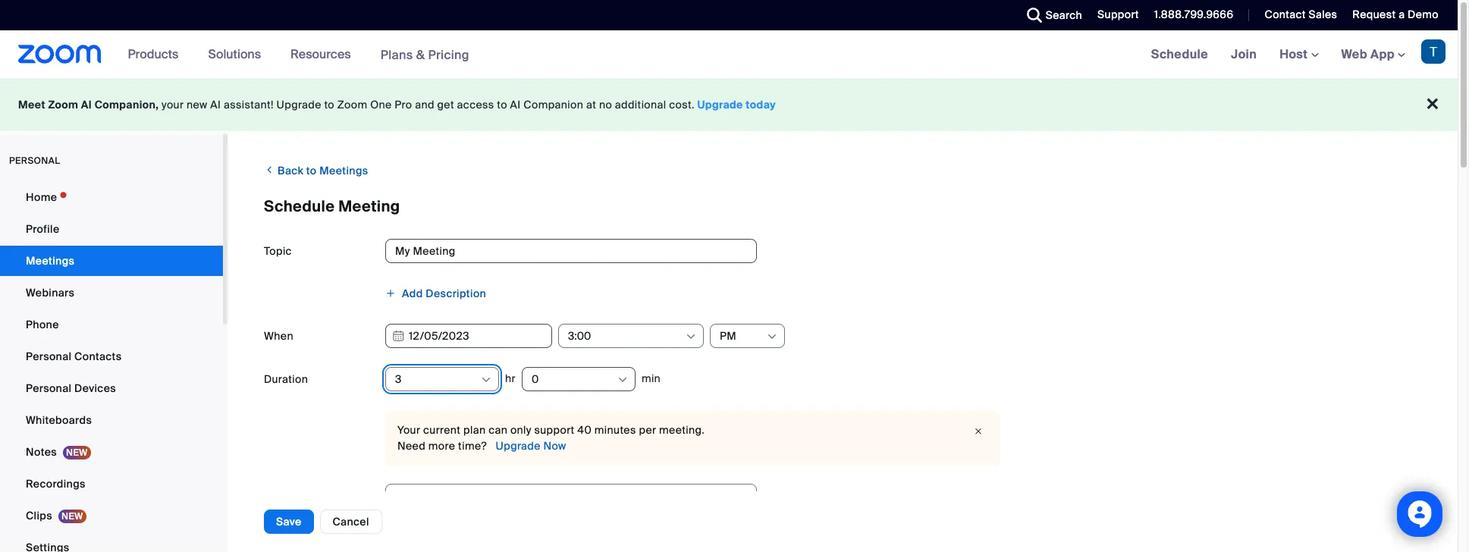 Task type: vqa. For each thing, say whether or not it's contained in the screenshot.
option
no



Task type: describe. For each thing, give the bounding box(es) containing it.
left image
[[264, 162, 275, 178]]

3 ai from the left
[[510, 98, 521, 112]]

recordings
[[26, 477, 86, 491]]

your current plan can only support 40 minutes per meeting. need more time? upgrade now
[[398, 423, 705, 453]]

meet zoom ai companion, footer
[[0, 79, 1458, 131]]

only
[[510, 423, 532, 437]]

description
[[426, 287, 486, 300]]

clips link
[[0, 501, 223, 531]]

profile link
[[0, 214, 223, 244]]

0 horizontal spatial upgrade
[[277, 98, 321, 112]]

at
[[586, 98, 596, 112]]

meetings link
[[0, 246, 223, 276]]

close image
[[970, 424, 988, 439]]

join link
[[1220, 30, 1269, 79]]

upgrade now link
[[493, 439, 566, 453]]

cancel
[[333, 515, 369, 529]]

request
[[1353, 8, 1396, 21]]

meetings inside personal menu menu
[[26, 254, 75, 268]]

personal menu menu
[[0, 182, 223, 552]]

recordings link
[[0, 469, 223, 499]]

get
[[437, 98, 454, 112]]

schedule for schedule
[[1151, 46, 1209, 62]]

40
[[578, 423, 592, 437]]

meeting
[[339, 196, 400, 216]]

access
[[457, 98, 494, 112]]

1.888.799.9666
[[1155, 8, 1234, 21]]

a
[[1399, 8, 1405, 21]]

0
[[532, 373, 539, 386]]

search
[[1046, 8, 1083, 22]]

personal devices
[[26, 382, 116, 395]]

products button
[[128, 30, 185, 79]]

sales
[[1309, 8, 1338, 21]]

select start time text field
[[568, 325, 684, 347]]

notes link
[[0, 437, 223, 467]]

whiteboards link
[[0, 405, 223, 435]]

personal for personal devices
[[26, 382, 72, 395]]

show options image for 3
[[480, 374, 492, 386]]

app
[[1371, 46, 1395, 62]]

plans
[[381, 47, 413, 63]]

devices
[[74, 382, 116, 395]]

time?
[[458, 439, 487, 453]]

companion,
[[95, 98, 159, 112]]

more
[[429, 439, 455, 453]]

schedule meeting
[[264, 196, 400, 216]]

one
[[370, 98, 392, 112]]

search button
[[1016, 0, 1086, 30]]

schedule link
[[1140, 30, 1220, 79]]

pm button
[[720, 325, 765, 347]]

solutions button
[[208, 30, 268, 79]]

1.888.799.9666 button up schedule link
[[1155, 8, 1234, 21]]

products
[[128, 46, 179, 62]]

no
[[599, 98, 612, 112]]

join
[[1231, 46, 1257, 62]]

solutions
[[208, 46, 261, 62]]

contacts
[[74, 350, 122, 363]]

support
[[1098, 8, 1139, 21]]

pm
[[720, 329, 737, 343]]

can
[[489, 423, 508, 437]]

additional
[[615, 98, 666, 112]]

when
[[264, 329, 294, 343]]

your
[[162, 98, 184, 112]]

cancel button
[[320, 510, 382, 534]]

back to meetings
[[275, 164, 368, 178]]

resources
[[291, 46, 351, 62]]

zoom logo image
[[18, 45, 101, 64]]

companion
[[524, 98, 584, 112]]

2 zoom from the left
[[337, 98, 368, 112]]

show options image for pm
[[766, 331, 778, 343]]

upgrade today link
[[698, 98, 776, 112]]

demo
[[1408, 8, 1439, 21]]

and
[[415, 98, 435, 112]]

1 ai from the left
[[81, 98, 92, 112]]

now
[[544, 439, 566, 453]]

add
[[402, 287, 423, 300]]

resources button
[[291, 30, 358, 79]]

2 horizontal spatial upgrade
[[698, 98, 743, 112]]

request a demo
[[1353, 8, 1439, 21]]

1 zoom from the left
[[48, 98, 78, 112]]



Task type: locate. For each thing, give the bounding box(es) containing it.
When text field
[[385, 324, 552, 348]]

0 horizontal spatial to
[[306, 164, 317, 178]]

personal up whiteboards at bottom left
[[26, 382, 72, 395]]

1 horizontal spatial schedule
[[1151, 46, 1209, 62]]

0 horizontal spatial show options image
[[480, 374, 492, 386]]

schedule for schedule meeting
[[264, 196, 335, 216]]

add image
[[385, 288, 396, 299]]

show options image for 0
[[617, 374, 629, 386]]

phone link
[[0, 310, 223, 340]]

contact sales link
[[1254, 0, 1342, 30], [1265, 8, 1338, 21]]

banner
[[0, 30, 1458, 80]]

meetings inside 'link'
[[320, 164, 368, 178]]

show options image
[[685, 331, 697, 343]]

profile
[[26, 222, 60, 236]]

schedule inside schedule link
[[1151, 46, 1209, 62]]

pro
[[395, 98, 412, 112]]

2 horizontal spatial ai
[[510, 98, 521, 112]]

upgrade right cost.
[[698, 98, 743, 112]]

1 horizontal spatial meetings
[[320, 164, 368, 178]]

show options image left min
[[617, 374, 629, 386]]

web app button
[[1342, 46, 1406, 62]]

ai
[[81, 98, 92, 112], [210, 98, 221, 112], [510, 98, 521, 112]]

request a demo link
[[1342, 0, 1458, 30], [1353, 8, 1439, 21]]

new
[[187, 98, 208, 112]]

to inside 'link'
[[306, 164, 317, 178]]

banner containing products
[[0, 30, 1458, 80]]

need
[[398, 439, 426, 453]]

show options image left hr
[[480, 374, 492, 386]]

notes
[[26, 445, 57, 459]]

1 vertical spatial schedule
[[264, 196, 335, 216]]

product information navigation
[[117, 30, 481, 80]]

pricing
[[428, 47, 470, 63]]

whiteboards
[[26, 413, 92, 427]]

support
[[534, 423, 575, 437]]

3
[[395, 373, 402, 386]]

meetings up 'schedule meeting'
[[320, 164, 368, 178]]

meeting.
[[659, 423, 705, 437]]

web app
[[1342, 46, 1395, 62]]

0 button
[[532, 368, 616, 391]]

meet zoom ai companion, your new ai assistant! upgrade to zoom one pro and get access to ai companion at no additional cost. upgrade today
[[18, 98, 776, 112]]

topic
[[264, 244, 292, 258]]

phone
[[26, 318, 59, 332]]

0 horizontal spatial zoom
[[48, 98, 78, 112]]

0 horizontal spatial meetings
[[26, 254, 75, 268]]

Topic text field
[[385, 239, 757, 263]]

ai left companion in the top left of the page
[[510, 98, 521, 112]]

zoom
[[48, 98, 78, 112], [337, 98, 368, 112]]

personal
[[9, 155, 60, 167]]

current
[[423, 423, 461, 437]]

1 vertical spatial meetings
[[26, 254, 75, 268]]

1.888.799.9666 button up join
[[1143, 0, 1238, 30]]

personal contacts
[[26, 350, 122, 363]]

home
[[26, 190, 57, 204]]

host button
[[1280, 46, 1319, 62]]

0 horizontal spatial ai
[[81, 98, 92, 112]]

1 horizontal spatial to
[[324, 98, 335, 112]]

0 vertical spatial schedule
[[1151, 46, 1209, 62]]

personal contacts link
[[0, 341, 223, 372]]

plan
[[464, 423, 486, 437]]

ai right new
[[210, 98, 221, 112]]

webinars link
[[0, 278, 223, 308]]

save
[[276, 515, 302, 529]]

to
[[324, 98, 335, 112], [497, 98, 507, 112], [306, 164, 317, 178]]

1 horizontal spatial show options image
[[617, 374, 629, 386]]

meetings
[[320, 164, 368, 178], [26, 254, 75, 268]]

web
[[1342, 46, 1368, 62]]

3 button
[[395, 368, 479, 391]]

upgrade down only
[[496, 439, 541, 453]]

your
[[398, 423, 421, 437]]

2 personal from the top
[[26, 382, 72, 395]]

personal for personal contacts
[[26, 350, 72, 363]]

hr
[[505, 372, 516, 385]]

show options image
[[766, 331, 778, 343], [480, 374, 492, 386], [617, 374, 629, 386]]

minutes
[[595, 423, 636, 437]]

contact
[[1265, 8, 1306, 21]]

schedule down "back"
[[264, 196, 335, 216]]

back to meetings link
[[264, 158, 368, 183]]

1 horizontal spatial zoom
[[337, 98, 368, 112]]

0 vertical spatial meetings
[[320, 164, 368, 178]]

add description button
[[385, 282, 486, 305]]

per
[[639, 423, 657, 437]]

2 ai from the left
[[210, 98, 221, 112]]

upgrade down "product information" navigation
[[277, 98, 321, 112]]

duration
[[264, 373, 308, 386]]

zoom right meet
[[48, 98, 78, 112]]

plans & pricing link
[[381, 47, 470, 63], [381, 47, 470, 63]]

0 vertical spatial personal
[[26, 350, 72, 363]]

to right access at left
[[497, 98, 507, 112]]

personal down phone
[[26, 350, 72, 363]]

ai left companion,
[[81, 98, 92, 112]]

1 vertical spatial personal
[[26, 382, 72, 395]]

0 horizontal spatial schedule
[[264, 196, 335, 216]]

plans & pricing
[[381, 47, 470, 63]]

upgrade inside your current plan can only support 40 minutes per meeting. need more time? upgrade now
[[496, 439, 541, 453]]

meetings up the webinars
[[26, 254, 75, 268]]

2 horizontal spatial show options image
[[766, 331, 778, 343]]

zoom left one
[[337, 98, 368, 112]]

profile picture image
[[1422, 39, 1446, 64]]

cost.
[[669, 98, 695, 112]]

clips
[[26, 509, 52, 523]]

host
[[1280, 46, 1311, 62]]

personal
[[26, 350, 72, 363], [26, 382, 72, 395]]

back
[[278, 164, 304, 178]]

2 horizontal spatial to
[[497, 98, 507, 112]]

add description
[[402, 287, 486, 300]]

min
[[642, 372, 661, 385]]

webinars
[[26, 286, 75, 300]]

today
[[746, 98, 776, 112]]

1.888.799.9666 button
[[1143, 0, 1238, 30], [1155, 8, 1234, 21]]

schedule down 1.888.799.9666
[[1151, 46, 1209, 62]]

personal devices link
[[0, 373, 223, 404]]

assistant!
[[224, 98, 274, 112]]

to down resources dropdown button
[[324, 98, 335, 112]]

1 horizontal spatial ai
[[210, 98, 221, 112]]

1 personal from the top
[[26, 350, 72, 363]]

meetings navigation
[[1140, 30, 1458, 80]]

1 horizontal spatial upgrade
[[496, 439, 541, 453]]

to right "back"
[[306, 164, 317, 178]]

show options image right pm dropdown button at bottom
[[766, 331, 778, 343]]

schedule
[[1151, 46, 1209, 62], [264, 196, 335, 216]]

meet
[[18, 98, 45, 112]]

contact sales
[[1265, 8, 1338, 21]]

home link
[[0, 182, 223, 212]]

support link
[[1086, 0, 1143, 30], [1098, 8, 1139, 21]]



